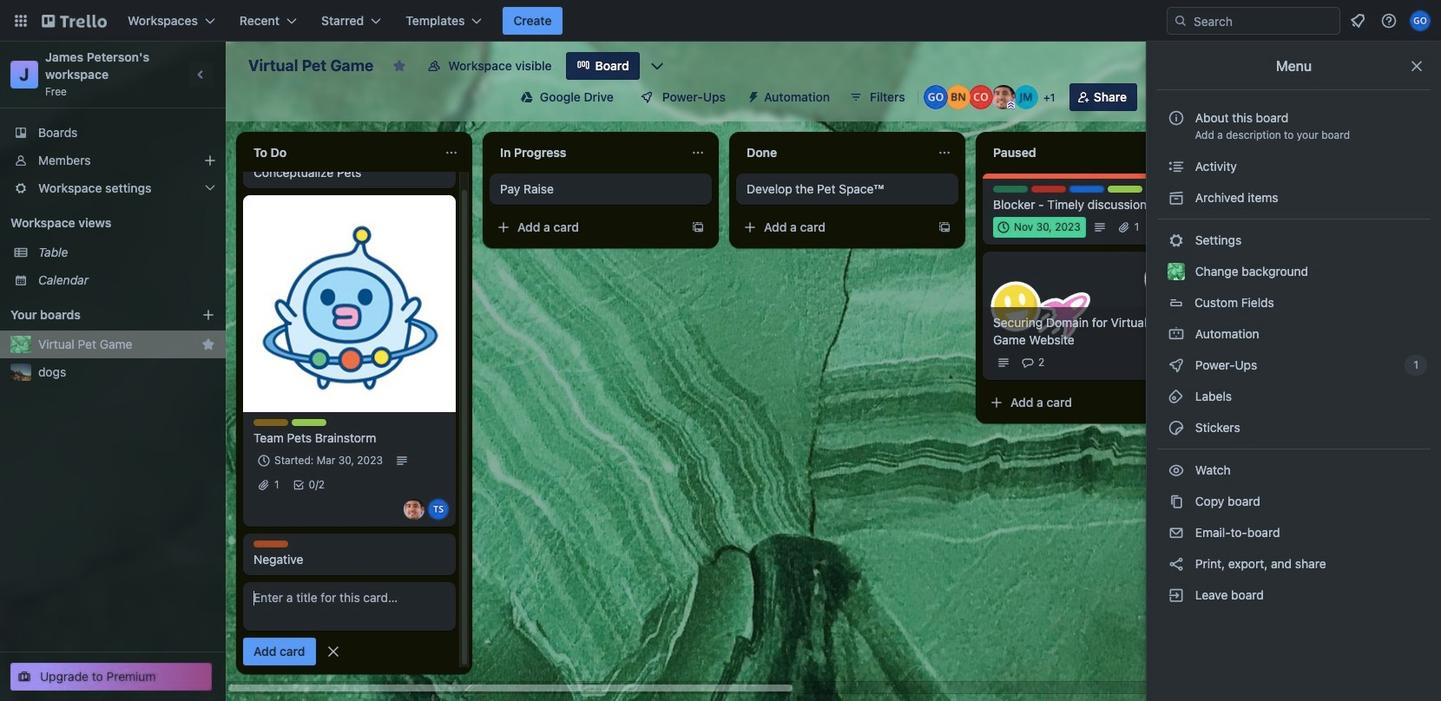 Task type: locate. For each thing, give the bounding box(es) containing it.
Board name text field
[[240, 52, 382, 80]]

0 notifications image
[[1348, 10, 1369, 31]]

None text field
[[243, 139, 438, 167]]

tara schultz (taraschultz7) image
[[428, 499, 449, 520]]

james peterson (jamespeterson93) image right the ben nelson (bennelson96) icon
[[992, 85, 1016, 109]]

open information menu image
[[1381, 12, 1398, 30]]

customize views image
[[649, 57, 666, 75]]

color: bold lime, title: "team task" element
[[292, 419, 327, 426]]

1 vertical spatial james peterson (jamespeterson93) image
[[404, 499, 425, 520]]

cancel image
[[324, 644, 342, 661]]

gary orlando (garyorlando) image
[[924, 85, 948, 109]]

create from template… image
[[938, 221, 952, 234]]

Search field
[[1188, 9, 1340, 33]]

None text field
[[490, 139, 684, 167], [736, 139, 931, 167], [983, 139, 1178, 167], [490, 139, 684, 167], [736, 139, 931, 167], [983, 139, 1178, 167]]

color: blue, title: "fyi" element
[[1070, 186, 1105, 193]]

workspace navigation collapse icon image
[[189, 63, 214, 87]]

1 horizontal spatial james peterson (jamespeterson93) image
[[992, 85, 1016, 109]]

james peterson (jamespeterson93) image left tara schultz (taraschultz7) image
[[404, 499, 425, 520]]

color: bold lime, title: none image
[[1108, 186, 1143, 193]]

1 sm image from the top
[[1168, 158, 1186, 175]]

james peterson (jamespeterson93) image
[[992, 85, 1016, 109], [404, 499, 425, 520]]

None checkbox
[[994, 217, 1086, 238]]

sm image
[[1168, 158, 1186, 175], [1168, 462, 1186, 479], [1168, 556, 1186, 573], [1168, 587, 1186, 604]]

sm image
[[740, 83, 764, 108], [1168, 189, 1186, 207], [1168, 232, 1186, 249], [1168, 326, 1186, 343], [1168, 357, 1186, 374], [1168, 388, 1186, 406], [1168, 419, 1186, 437], [1168, 493, 1186, 511], [1168, 525, 1186, 542]]

color: yellow, title: none image
[[254, 419, 288, 426]]

ben nelson (bennelson96) image
[[946, 85, 971, 109]]



Task type: describe. For each thing, give the bounding box(es) containing it.
gary orlando (garyorlando) image
[[1410, 10, 1431, 31]]

search image
[[1174, 14, 1188, 28]]

your boards with 2 items element
[[10, 305, 175, 326]]

0 vertical spatial james peterson (jamespeterson93) image
[[992, 85, 1016, 109]]

jeremy miller (jeremymiller198) image
[[1014, 85, 1039, 109]]

starred icon image
[[201, 338, 215, 352]]

primary element
[[0, 0, 1442, 42]]

back to home image
[[42, 7, 107, 35]]

star or unstar board image
[[393, 59, 407, 73]]

christina overa (christinaovera) image
[[969, 85, 993, 109]]

4 sm image from the top
[[1168, 587, 1186, 604]]

create from template… image
[[691, 221, 705, 234]]

add board image
[[201, 308, 215, 322]]

color: green, title: "goal" element
[[994, 186, 1028, 193]]

color: orange, title: none image
[[254, 541, 288, 548]]

3 sm image from the top
[[1168, 556, 1186, 573]]

Enter a title for this card… text field
[[243, 583, 456, 631]]

0 horizontal spatial james peterson (jamespeterson93) image
[[404, 499, 425, 520]]

color: red, title: "blocker" element
[[1032, 186, 1067, 193]]

this member is an admin of this board. image
[[1007, 102, 1015, 109]]

google drive icon image
[[521, 91, 533, 103]]

2 sm image from the top
[[1168, 462, 1186, 479]]



Task type: vqa. For each thing, say whether or not it's contained in the screenshot.
Christina Overa (christinaovera) Image
yes



